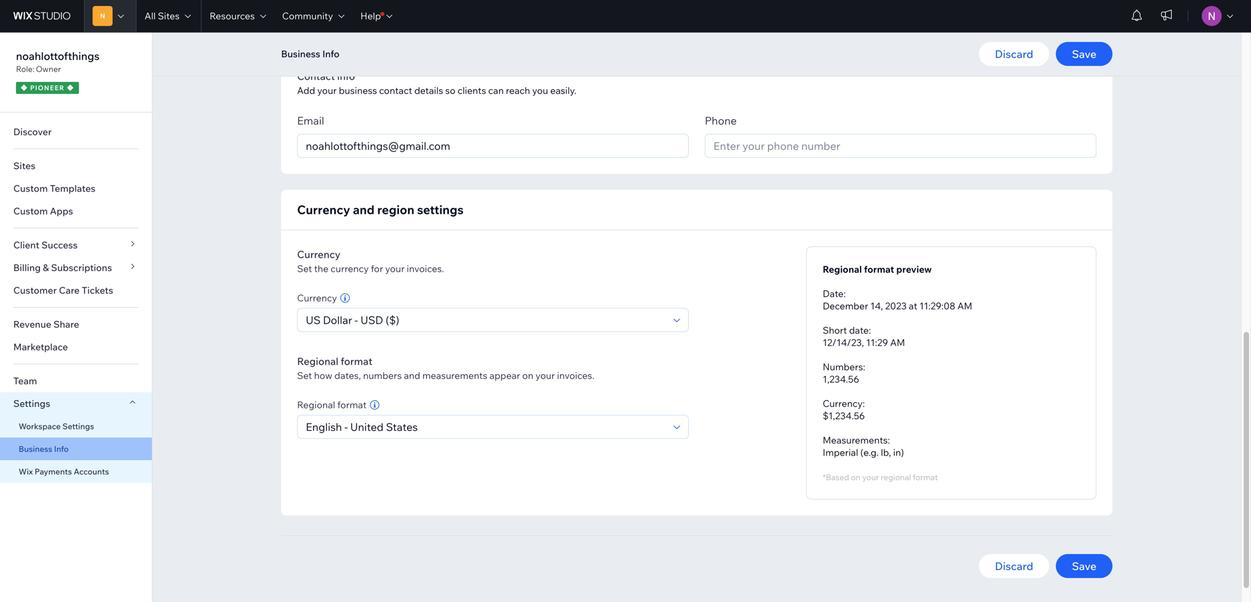 Task type: vqa. For each thing, say whether or not it's contained in the screenshot.
THE COMMUNITY LINK
no



Task type: locate. For each thing, give the bounding box(es) containing it.
regional for regional format set how dates, numbers and measurements appear on your invoices.
[[297, 355, 339, 368]]

info for the business info link
[[54, 444, 69, 454]]

regional up "how"
[[297, 355, 339, 368]]

regional for regional format
[[297, 399, 335, 411]]

customer
[[13, 285, 57, 296]]

0 vertical spatial business
[[281, 48, 320, 60]]

0 horizontal spatial am
[[891, 337, 906, 349]]

1 horizontal spatial am
[[958, 300, 973, 312]]

1 horizontal spatial on
[[851, 473, 861, 483]]

business info down workspace
[[19, 444, 69, 454]]

currency inside currency set the currency for your invoices.
[[297, 248, 341, 261]]

0 horizontal spatial sites
[[13, 160, 35, 172]]

settings up the business info link
[[62, 422, 94, 432]]

discard button
[[979, 42, 1050, 66], [979, 555, 1050, 579]]

business info inside button
[[281, 48, 340, 60]]

0 vertical spatial set
[[297, 263, 312, 275]]

1 horizontal spatial settings
[[62, 422, 94, 432]]

currency for currency set the currency for your invoices.
[[297, 248, 341, 261]]

business up contact
[[281, 48, 320, 60]]

◆
[[21, 84, 28, 92], [67, 84, 74, 92]]

info inside sidebar element
[[54, 444, 69, 454]]

1 vertical spatial save
[[1072, 560, 1097, 573]]

◆ down role:
[[21, 84, 28, 92]]

settings down team
[[13, 398, 50, 410]]

regional up date on the right top
[[823, 264, 862, 275]]

regional
[[881, 473, 911, 483]]

: up 11:29
[[869, 325, 871, 336]]

am
[[958, 300, 973, 312], [891, 337, 906, 349]]

0 vertical spatial on
[[523, 370, 534, 382]]

0 horizontal spatial info
[[54, 444, 69, 454]]

sites right all
[[158, 10, 180, 22]]

custom up 'custom apps'
[[13, 183, 48, 194]]

and left region
[[353, 202, 375, 217]]

regional down "how"
[[297, 399, 335, 411]]

marketplace link
[[0, 336, 152, 359]]

◆ pioneer ◆
[[21, 84, 74, 92]]

:
[[844, 288, 846, 300], [869, 325, 871, 336], [863, 361, 866, 373], [863, 398, 865, 410], [888, 435, 890, 446]]

2 discard button from the top
[[979, 555, 1050, 579]]

sites down the discover
[[13, 160, 35, 172]]

set left the "the" on the top of page
[[297, 263, 312, 275]]

0 horizontal spatial ◆
[[21, 84, 28, 92]]

1 vertical spatial sites
[[13, 160, 35, 172]]

1 horizontal spatial info
[[323, 48, 340, 60]]

1 set from the top
[[297, 263, 312, 275]]

1 vertical spatial save button
[[1056, 555, 1113, 579]]

0 vertical spatial save button
[[1056, 42, 1113, 66]]

0 vertical spatial business info
[[281, 48, 340, 60]]

1 custom from the top
[[13, 183, 48, 194]]

customer care tickets
[[13, 285, 113, 296]]

all
[[145, 10, 156, 22]]

help
[[361, 10, 381, 22]]

0 vertical spatial discard button
[[979, 42, 1050, 66]]

None field
[[302, 309, 670, 332], [302, 416, 670, 439], [302, 309, 670, 332], [302, 416, 670, 439]]

: inside measurements : imperial (e.g. lb, in)
[[888, 435, 890, 446]]

0 horizontal spatial settings
[[13, 398, 50, 410]]

business inside sidebar element
[[19, 444, 52, 454]]

1 vertical spatial discard
[[995, 560, 1034, 573]]

numbers
[[363, 370, 402, 382]]

: down short date : 12/14/23, 11:29 am
[[863, 361, 866, 373]]

2 set from the top
[[297, 370, 312, 382]]

december
[[823, 300, 869, 312]]

business
[[339, 85, 377, 96]]

: up $1,234.56
[[863, 398, 865, 410]]

discover link
[[0, 121, 152, 143]]

format down dates,
[[337, 399, 367, 411]]

easily.
[[551, 85, 577, 96]]

business info up contact
[[281, 48, 340, 60]]

1 vertical spatial business
[[19, 444, 52, 454]]

sites inside sidebar element
[[13, 160, 35, 172]]

invoices. inside currency set the currency for your invoices.
[[407, 263, 444, 275]]

set left "how"
[[297, 370, 312, 382]]

regional format preview
[[823, 264, 932, 275]]

currency and region settings
[[297, 202, 464, 217]]

1 vertical spatial settings
[[62, 422, 94, 432]]

email
[[297, 114, 324, 127]]

your down contact
[[317, 85, 337, 96]]

date
[[850, 325, 869, 336]]

business down workspace
[[19, 444, 52, 454]]

1 vertical spatial set
[[297, 370, 312, 382]]

business for business info button
[[281, 48, 320, 60]]

client success
[[13, 239, 78, 251]]

regional for regional format preview
[[823, 264, 862, 275]]

business info
[[281, 48, 340, 60], [19, 444, 69, 454]]

measurements : imperial (e.g. lb, in)
[[823, 435, 904, 459]]

all sites
[[145, 10, 180, 22]]

*based
[[823, 473, 850, 483]]

clients
[[458, 85, 486, 96]]

0 vertical spatial am
[[958, 300, 973, 312]]

1 vertical spatial and
[[404, 370, 420, 382]]

14,
[[871, 300, 883, 312]]

currency inside 'currency : $1,234.56'
[[823, 398, 863, 410]]

sites
[[158, 10, 180, 22], [13, 160, 35, 172]]

dates,
[[335, 370, 361, 382]]

format inside regional format set how dates, numbers and measurements appear on your invoices.
[[341, 355, 373, 368]]

2 custom from the top
[[13, 205, 48, 217]]

your right for
[[385, 263, 405, 275]]

business info for business info button
[[281, 48, 340, 60]]

appear
[[490, 370, 520, 382]]

0 horizontal spatial on
[[523, 370, 534, 382]]

Enter your phone number field
[[710, 135, 1092, 157]]

format right regional
[[913, 473, 938, 483]]

info
[[323, 48, 340, 60], [54, 444, 69, 454]]

1 vertical spatial business info
[[19, 444, 69, 454]]

: inside numbers : 1,234.56
[[863, 361, 866, 373]]

set
[[297, 263, 312, 275], [297, 370, 312, 382]]

region
[[377, 202, 415, 217]]

1 vertical spatial invoices.
[[557, 370, 595, 382]]

2 discard from the top
[[995, 560, 1034, 573]]

custom
[[13, 183, 48, 194], [13, 205, 48, 217]]

workspace settings link
[[0, 415, 152, 438]]

currency
[[297, 202, 350, 217], [297, 248, 341, 261], [297, 292, 337, 304], [823, 398, 863, 410]]

settings button
[[0, 393, 152, 415]]

: up lb,
[[888, 435, 890, 446]]

business info link
[[0, 438, 152, 461]]

custom for custom templates
[[13, 183, 48, 194]]

1 horizontal spatial and
[[404, 370, 420, 382]]

0 horizontal spatial business
[[19, 444, 52, 454]]

1 vertical spatial am
[[891, 337, 906, 349]]

0 vertical spatial regional
[[823, 264, 862, 275]]

n button
[[84, 0, 136, 32]]

0 horizontal spatial business info
[[19, 444, 69, 454]]

0 vertical spatial and
[[353, 202, 375, 217]]

subscriptions
[[51, 262, 112, 274]]

measurements
[[823, 435, 888, 446]]

add
[[297, 85, 315, 96]]

wix payments accounts
[[19, 467, 109, 477]]

1 discard button from the top
[[979, 42, 1050, 66]]

at
[[909, 300, 918, 312]]

1 vertical spatial custom
[[13, 205, 48, 217]]

wix
[[19, 467, 33, 477]]

0 vertical spatial settings
[[13, 398, 50, 410]]

business info for the business info link
[[19, 444, 69, 454]]

custom templates link
[[0, 177, 152, 200]]

format up dates,
[[341, 355, 373, 368]]

your inside regional format set how dates, numbers and measurements appear on your invoices.
[[536, 370, 555, 382]]

business for the business info link
[[19, 444, 52, 454]]

care
[[59, 285, 80, 296]]

am right 11:29
[[891, 337, 906, 349]]

1 horizontal spatial sites
[[158, 10, 180, 22]]

0 vertical spatial invoices.
[[407, 263, 444, 275]]

community
[[282, 10, 333, 22]]

: inside date : december 14, 2023 at 11:29:08 am
[[844, 288, 846, 300]]

1 vertical spatial regional
[[297, 355, 339, 368]]

0 horizontal spatial invoices.
[[407, 263, 444, 275]]

currency set the currency for your invoices.
[[297, 248, 444, 275]]

: up december
[[844, 288, 846, 300]]

help button
[[353, 0, 400, 32]]

and
[[353, 202, 375, 217], [404, 370, 420, 382]]

format for regional format set how dates, numbers and measurements appear on your invoices.
[[341, 355, 373, 368]]

you
[[532, 85, 548, 96]]

custom templates
[[13, 183, 95, 194]]

format for regional format preview
[[864, 264, 895, 275]]

2 vertical spatial regional
[[297, 399, 335, 411]]

1 ◆ from the left
[[21, 84, 28, 92]]

0 vertical spatial info
[[323, 48, 340, 60]]

1 vertical spatial discard button
[[979, 555, 1050, 579]]

your
[[317, 85, 337, 96], [385, 263, 405, 275], [536, 370, 555, 382], [863, 473, 879, 483]]

1 horizontal spatial business info
[[281, 48, 340, 60]]

currency for currency : $1,234.56
[[823, 398, 863, 410]]

$1,234.56
[[823, 410, 865, 422]]

1 horizontal spatial ◆
[[67, 84, 74, 92]]

custom apps link
[[0, 200, 152, 223]]

info up contact
[[323, 48, 340, 60]]

on right *based
[[851, 473, 861, 483]]

: inside 'currency : $1,234.56'
[[863, 398, 865, 410]]

business info button
[[275, 44, 346, 64]]

currency for currency
[[297, 292, 337, 304]]

custom apps
[[13, 205, 73, 217]]

and right numbers
[[404, 370, 420, 382]]

on
[[523, 370, 534, 382], [851, 473, 861, 483]]

business info inside sidebar element
[[19, 444, 69, 454]]

your right appear
[[536, 370, 555, 382]]

info up wix payments accounts
[[54, 444, 69, 454]]

1 vertical spatial on
[[851, 473, 861, 483]]

discard
[[995, 47, 1034, 61], [995, 560, 1034, 573]]

save
[[1072, 47, 1097, 61], [1072, 560, 1097, 573]]

business inside business info button
[[281, 48, 320, 60]]

am right 11:29:08
[[958, 300, 973, 312]]

&
[[43, 262, 49, 274]]

noahlottofthings role: owner
[[16, 49, 100, 74]]

phone
[[705, 114, 737, 127]]

format left preview
[[864, 264, 895, 275]]

on right appear
[[523, 370, 534, 382]]

2 save from the top
[[1072, 560, 1097, 573]]

regional inside regional format set how dates, numbers and measurements appear on your invoices.
[[297, 355, 339, 368]]

payments
[[35, 467, 72, 477]]

noahlottofthings
[[16, 49, 100, 63]]

◆ right pioneer
[[67, 84, 74, 92]]

1 horizontal spatial business
[[281, 48, 320, 60]]

currency : $1,234.56
[[823, 398, 865, 422]]

0 vertical spatial save
[[1072, 47, 1097, 61]]

contact
[[297, 70, 335, 83]]

your inside currency set the currency for your invoices.
[[385, 263, 405, 275]]

custom left the apps
[[13, 205, 48, 217]]

0 vertical spatial custom
[[13, 183, 48, 194]]

format for regional format
[[337, 399, 367, 411]]

1 vertical spatial info
[[54, 444, 69, 454]]

revenue share link
[[0, 313, 152, 336]]

info inside button
[[323, 48, 340, 60]]

2 save button from the top
[[1056, 555, 1113, 579]]

0 vertical spatial discard
[[995, 47, 1034, 61]]

1 horizontal spatial invoices.
[[557, 370, 595, 382]]



Task type: describe. For each thing, give the bounding box(es) containing it.
templates
[[50, 183, 95, 194]]

settings inside dropdown button
[[13, 398, 50, 410]]

*based on your regional format
[[823, 473, 938, 483]]

resources
[[210, 10, 255, 22]]

numbers : 1,234.56
[[823, 361, 866, 385]]

regional format set how dates, numbers and measurements appear on your invoices.
[[297, 355, 595, 382]]

lb,
[[881, 447, 892, 459]]

: for currency
[[863, 398, 865, 410]]

imperial
[[823, 447, 859, 459]]

custom for custom apps
[[13, 205, 48, 217]]

invoices. inside regional format set how dates, numbers and measurements appear on your invoices.
[[557, 370, 595, 382]]

currency for currency and region settings
[[297, 202, 350, 217]]

numbers
[[823, 361, 863, 373]]

n
[[100, 12, 105, 20]]

discard button for 1st 'save' button from the bottom of the page
[[979, 555, 1050, 579]]

(e.g.
[[861, 447, 879, 459]]

how
[[314, 370, 333, 382]]

workspace
[[19, 422, 61, 432]]

role:
[[16, 64, 35, 74]]

revenue share
[[13, 319, 79, 330]]

client
[[13, 239, 39, 251]]

short date : 12/14/23, 11:29 am
[[823, 325, 906, 349]]

client success button
[[0, 234, 152, 257]]

settings
[[417, 202, 464, 217]]

tickets
[[82, 285, 113, 296]]

: for numbers
[[863, 361, 866, 373]]

info
[[337, 70, 355, 83]]

Type your email address field
[[302, 135, 684, 157]]

for
[[371, 263, 383, 275]]

your inside the contact info add your business contact details so clients can reach you easily.
[[317, 85, 337, 96]]

1 discard from the top
[[995, 47, 1034, 61]]

info for business info button
[[323, 48, 340, 60]]

2023
[[886, 300, 907, 312]]

billing & subscriptions button
[[0, 257, 152, 279]]

the
[[314, 263, 329, 275]]

12/14/23,
[[823, 337, 864, 349]]

: for measurements
[[888, 435, 890, 446]]

: for date
[[844, 288, 846, 300]]

on inside regional format set how dates, numbers and measurements appear on your invoices.
[[523, 370, 534, 382]]

sites link
[[0, 155, 152, 177]]

measurements
[[423, 370, 488, 382]]

billing
[[13, 262, 41, 274]]

1 save button from the top
[[1056, 42, 1113, 66]]

team link
[[0, 370, 152, 393]]

set inside currency set the currency for your invoices.
[[297, 263, 312, 275]]

your down (e.g.
[[863, 473, 879, 483]]

contact
[[379, 85, 412, 96]]

accounts
[[74, 467, 109, 477]]

1,234.56
[[823, 374, 860, 385]]

success
[[41, 239, 78, 251]]

1 save from the top
[[1072, 47, 1097, 61]]

pioneer
[[30, 84, 65, 92]]

details
[[415, 85, 443, 96]]

in)
[[894, 447, 904, 459]]

share
[[53, 319, 79, 330]]

billing & subscriptions
[[13, 262, 112, 274]]

reach
[[506, 85, 530, 96]]

contact info add your business contact details so clients can reach you easily.
[[297, 70, 577, 96]]

am inside date : december 14, 2023 at 11:29:08 am
[[958, 300, 973, 312]]

: inside short date : 12/14/23, 11:29 am
[[869, 325, 871, 336]]

short
[[823, 325, 847, 336]]

wix payments accounts link
[[0, 461, 152, 483]]

regional format
[[297, 399, 367, 411]]

am inside short date : 12/14/23, 11:29 am
[[891, 337, 906, 349]]

owner
[[36, 64, 61, 74]]

sidebar element
[[0, 32, 153, 602]]

revenue
[[13, 319, 51, 330]]

workspace settings
[[19, 422, 94, 432]]

preview
[[897, 264, 932, 275]]

discard button for 1st 'save' button
[[979, 42, 1050, 66]]

11:29:08
[[920, 300, 956, 312]]

0 horizontal spatial and
[[353, 202, 375, 217]]

set inside regional format set how dates, numbers and measurements appear on your invoices.
[[297, 370, 312, 382]]

can
[[488, 85, 504, 96]]

apps
[[50, 205, 73, 217]]

so
[[445, 85, 456, 96]]

2 ◆ from the left
[[67, 84, 74, 92]]

currency
[[331, 263, 369, 275]]

0 vertical spatial sites
[[158, 10, 180, 22]]

customer care tickets link
[[0, 279, 152, 302]]

11:29
[[866, 337, 888, 349]]

date
[[823, 288, 844, 300]]

discover
[[13, 126, 52, 138]]

and inside regional format set how dates, numbers and measurements appear on your invoices.
[[404, 370, 420, 382]]



